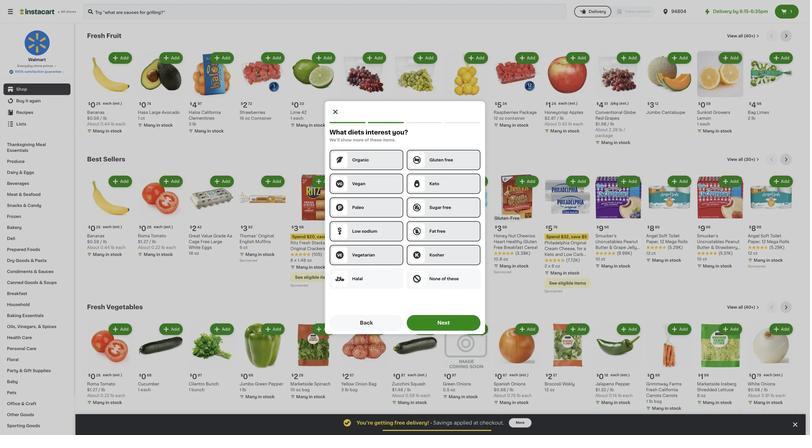 Task type: vqa. For each thing, say whether or not it's contained in the screenshot.
68 related to Cucumber
yes



Task type: locate. For each thing, give the bounding box(es) containing it.
white inside the great value grade aa cage free large white eggs 18 oz
[[189, 246, 201, 250]]

1 10 ct from the left
[[596, 258, 605, 262]]

1 item carousel region from the top
[[87, 30, 794, 149]]

18 right 22 at left
[[354, 226, 358, 229]]

/pkg (est.) for 4
[[407, 102, 426, 105]]

8
[[650, 226, 655, 232], [752, 226, 756, 232], [290, 259, 293, 263], [552, 265, 554, 269], [697, 394, 700, 398]]

walmart logo image
[[24, 30, 50, 56]]

fresh down $20, on the left bottom of the page
[[299, 241, 311, 245]]

each inside 'white onions $0.98 / lb about 0.81 lb each'
[[776, 394, 786, 398]]

0 horizontal spatial soft
[[659, 234, 668, 238]]

spend for 3
[[292, 235, 306, 239]]

(est.) inside the $5.23 per package (estimated) element
[[366, 102, 375, 105]]

delivery
[[713, 9, 732, 14], [589, 10, 606, 14]]

0 vertical spatial x
[[450, 246, 452, 250]]

$1.98 for grapes
[[392, 122, 403, 126]]

98 for 0
[[655, 374, 660, 377]]

0 horizontal spatial 10 ct
[[596, 258, 605, 262]]

97 inside '$ 4 97'
[[198, 102, 202, 106]]

about inside 'white onions $0.98 / lb about 0.81 lb each'
[[748, 394, 761, 398]]

bounty
[[341, 234, 356, 238]]

0 horizontal spatial gluten
[[430, 158, 444, 162]]

care down the health care link
[[26, 347, 36, 351]]

2 $0.25 each (estimated) element from the top
[[87, 223, 133, 233]]

1 (40+) from the top
[[744, 34, 755, 38]]

1 bananas from the top
[[87, 111, 105, 115]]

2 $ 0 68 from the left
[[139, 374, 152, 380]]

goods inside 'link'
[[20, 413, 34, 417]]

oz inside beef chuck, ground, 80%/20% 16 oz many in stock
[[398, 246, 403, 250]]

everyday
[[17, 64, 33, 68]]

care inside "link"
[[26, 347, 36, 351]]

2 onions from the left
[[511, 382, 526, 386]]

1 $ 0 68 from the left
[[241, 374, 253, 380]]

california up clementines
[[201, 111, 221, 115]]

grapes
[[605, 116, 620, 121], [351, 116, 365, 121], [392, 116, 407, 121]]

0 vertical spatial 72
[[248, 102, 252, 106]]

& inside the smucker's uncrustables peanut butter & strawberry jam sandwich
[[711, 246, 714, 250]]

2 butter from the left
[[697, 246, 710, 250]]

0 horizontal spatial see
[[295, 276, 303, 280]]

12 inside the $ 3 12
[[655, 102, 659, 106]]

toilet
[[669, 234, 680, 238], [770, 234, 782, 238]]

recipes link
[[3, 107, 71, 118]]

free inside honey nut cheerios heart healthy gluten free breakfast cereal
[[494, 246, 503, 250]]

96 for smucker's uncrustables peanut butter & strawberry jam sandwich
[[706, 226, 711, 229]]

1 horizontal spatial 98
[[704, 374, 709, 377]]

1 grapes from the left
[[605, 116, 620, 121]]

healthy
[[506, 240, 522, 244]]

white up $0.98
[[748, 382, 760, 386]]

dairy & eggs
[[7, 171, 34, 175]]

12 ct inside product group
[[341, 252, 351, 256]]

1 horizontal spatial see eligible items button
[[545, 279, 591, 289]]

1 horizontal spatial free
[[494, 246, 503, 250]]

0 horizontal spatial 18
[[189, 252, 193, 256]]

1 value from the left
[[456, 234, 467, 238]]

16.9
[[453, 246, 462, 250]]

18 down cage
[[189, 252, 193, 256]]

1 inside lime 42 1 each
[[290, 116, 292, 121]]

$0.79 each (estimated) element
[[748, 371, 794, 382]]

diets
[[348, 129, 364, 135]]

$ 0 98
[[648, 374, 660, 380]]

smucker's for smucker's uncrustables peanut butter & grape jelly sandwich
[[596, 234, 617, 238]]

/pkg
[[611, 102, 619, 105], [357, 102, 365, 105], [407, 102, 415, 105]]

oz down lifestyle
[[555, 265, 560, 269]]

bakery link
[[3, 222, 71, 233]]

1 vertical spatial item carousel region
[[87, 154, 794, 297]]

1 25 from the top
[[96, 102, 101, 106]]

keto inside philadelphia original cream cheese, for a keto and low carb lifestyle
[[545, 253, 554, 257]]

58
[[706, 102, 711, 106]]

100% satisfaction guarantee
[[15, 70, 61, 73]]

zucchini squash $1.48 / lb about 0.59 lb each
[[392, 382, 431, 398]]

2 view all (40+) from the top
[[727, 306, 755, 310]]

$1.98 inside green seedless grapes bag $1.98 / lb about 2.43 lb / package
[[392, 122, 403, 126]]

sponsored badge image
[[240, 259, 257, 263], [748, 265, 766, 269], [494, 271, 511, 274], [290, 284, 308, 288], [545, 290, 562, 294]]

seedless inside green seedless grapes bag $1.98 / lb about 2.43 lb / package
[[406, 111, 424, 115]]

$0.25 each (estimated) element
[[87, 100, 133, 110], [87, 223, 133, 233]]

x
[[450, 246, 452, 250], [294, 259, 297, 263], [548, 265, 551, 269]]

68 up jumbo green pepper 1 lb
[[249, 374, 253, 377]]

green for green seedless grapes bag $1.98 / lb about 2.43 lb / package
[[392, 111, 405, 115]]

1 vertical spatial breakfast
[[7, 292, 27, 296]]

spanish
[[494, 382, 510, 386]]

1 horizontal spatial 10
[[596, 258, 600, 262]]

oz down cage
[[194, 252, 199, 256]]

sponsored badge image for $ 8 86
[[748, 265, 766, 269]]

2 horizontal spatial 98
[[757, 102, 762, 106]]

1 vertical spatial roma
[[87, 382, 99, 386]]

$ inside $ 4 98
[[749, 102, 752, 106]]

10 ct for smucker's uncrustables peanut butter & strawberry jam sandwich
[[697, 258, 707, 262]]

thanksgiving
[[7, 143, 35, 147]]

goods for other
[[20, 413, 34, 417]]

0 horizontal spatial spend
[[292, 235, 306, 239]]

10 down 'jam'
[[697, 258, 702, 262]]

lb inside bag limes 2 lb
[[752, 116, 756, 121]]

2 9 from the left
[[701, 226, 706, 232]]

bananas for 4
[[87, 111, 105, 115]]

0 horizontal spatial value
[[201, 234, 212, 238]]

package up items.
[[370, 128, 387, 132]]

carrots down farms
[[663, 394, 678, 398]]

goods down other goods 'link'
[[26, 424, 40, 428]]

1 vertical spatial view all (40+) button
[[725, 302, 762, 314]]

0 vertical spatial care
[[22, 336, 32, 340]]

great up cage
[[189, 234, 200, 238]]

4 for $ 4 98
[[752, 102, 756, 109]]

goods down prepared foods
[[16, 259, 30, 263]]

1 peanut from the left
[[624, 240, 638, 244]]

98 up grimmway
[[655, 374, 660, 377]]

see eligible items button for 5
[[545, 279, 591, 289]]

1 horizontal spatial grapes
[[392, 116, 407, 121]]

2 $ 2 57 from the left
[[546, 374, 557, 380]]

taste the season in every sip image
[[212, 430, 222, 436]]

1 vertical spatial eggs
[[202, 246, 212, 250]]

keto down cream
[[545, 253, 554, 257]]

x down lifestyle
[[548, 265, 551, 269]]

oz inside the strawberries 16 oz container
[[245, 116, 250, 121]]

1 horizontal spatial sandwich
[[707, 252, 727, 256]]

40
[[443, 246, 449, 250]]

10 down "smucker's uncrustables peanut butter & grape jelly sandwich"
[[596, 258, 600, 262]]

3 inside halos california clementines 3 lb
[[189, 122, 191, 126]]

oz down 80%/20%
[[398, 246, 403, 250]]

10 for smucker's uncrustables peanut butter & strawberry jam sandwich
[[697, 258, 702, 262]]

/pkg inside $ 4 51 /pkg (est.)
[[611, 102, 619, 105]]

1 vertical spatial $0.25 each (estimated) element
[[87, 223, 133, 233]]

0 horizontal spatial great
[[189, 234, 200, 238]]

3 view from the top
[[727, 306, 737, 310]]

18 inside $ 22 18
[[354, 226, 358, 229]]

roma
[[138, 234, 150, 238], [87, 382, 99, 386]]

2 spend from the left
[[546, 235, 560, 239]]

marketside for 1
[[697, 382, 720, 386]]

peanut for strawberry
[[725, 240, 740, 244]]

drinking
[[443, 240, 460, 244]]

$ 0 74
[[139, 102, 151, 109]]

see eligible items for 5
[[549, 282, 586, 286]]

white onions $0.98 / lb about 0.81 lb each
[[748, 382, 786, 398]]

1 horizontal spatial see
[[549, 282, 557, 286]]

farms
[[669, 382, 682, 386]]

94804 button
[[662, 3, 697, 20]]

3 onions from the left
[[761, 382, 776, 386]]

2 $1.98 from the left
[[392, 122, 403, 126]]

$1.98 up you? at the top
[[392, 122, 403, 126]]

oz right 1.48
[[307, 259, 312, 263]]

1 red from the left
[[596, 116, 604, 121]]

2 vertical spatial bag
[[369, 382, 377, 386]]

applied
[[454, 421, 472, 426]]

package inside green seedless grapes bag $1.98 / lb about 2.43 lb / package
[[392, 134, 410, 138]]

sunkist
[[697, 111, 712, 115]]

98 up shredded
[[704, 374, 709, 377]]

$ inside $ 1 24
[[546, 102, 548, 106]]

$ 2 28
[[292, 374, 303, 380]]

uncrustables up 'jam'
[[697, 240, 724, 244]]

$0.25 each (estimated) element for 2
[[87, 223, 133, 233]]

1 save from the left
[[317, 235, 327, 239]]

1 horizontal spatial $1.98
[[596, 122, 607, 126]]

5 for $ 5 34
[[497, 102, 502, 109]]

0 inside "$0.79 each (estimated)" element
[[752, 374, 757, 380]]

2 seedless from the left
[[406, 111, 424, 115]]

items down (105)
[[320, 276, 332, 280]]

product group
[[87, 51, 133, 135], [138, 51, 184, 130], [189, 51, 235, 135], [240, 51, 286, 121], [290, 51, 337, 130], [341, 51, 388, 141], [392, 51, 438, 147], [443, 51, 489, 127], [494, 51, 540, 130], [545, 51, 591, 135], [596, 51, 642, 147], [646, 51, 693, 116], [697, 51, 743, 135], [748, 51, 794, 121], [87, 175, 133, 259], [138, 175, 184, 259], [189, 175, 235, 257], [240, 175, 286, 264], [290, 175, 337, 289], [341, 175, 388, 265], [392, 175, 438, 259], [443, 175, 489, 251], [494, 175, 540, 276], [545, 175, 591, 295], [596, 175, 642, 271], [646, 175, 693, 265], [697, 175, 743, 271], [748, 175, 794, 270], [87, 323, 133, 407], [138, 323, 184, 393], [189, 323, 235, 393], [240, 323, 286, 401], [290, 323, 337, 401], [341, 323, 388, 393], [392, 323, 438, 407], [443, 323, 489, 401], [494, 323, 540, 407], [545, 323, 591, 393], [596, 323, 642, 407], [646, 323, 693, 413], [697, 323, 743, 407], [748, 323, 794, 407]]

eggs down $ 2 42
[[202, 246, 212, 250]]

$ 0 68 up cucumber
[[139, 374, 152, 380]]

1 vertical spatial of
[[442, 277, 446, 281]]

2 grapes from the left
[[351, 116, 365, 121]]

1 seedless from the left
[[367, 111, 386, 115]]

1 horizontal spatial save
[[571, 235, 581, 239]]

2 vertical spatial all
[[738, 306, 743, 310]]

1 horizontal spatial soft
[[761, 234, 769, 238]]

None search field
[[83, 3, 567, 20]]

$5 left "bounty"
[[328, 235, 333, 239]]

bag inside marketside spinach 10 oz bag
[[302, 388, 310, 392]]

0 horizontal spatial angel
[[646, 234, 658, 238]]

$1.98 for red
[[596, 122, 607, 126]]

2 /pkg (est.) from the left
[[407, 102, 426, 105]]

dry
[[7, 259, 15, 263]]

0 vertical spatial 42
[[301, 111, 307, 115]]

2 soft from the left
[[761, 234, 769, 238]]

4 left "51"
[[599, 102, 604, 109]]

1 vertical spatial gluten
[[523, 240, 537, 244]]

0 horizontal spatial marketside
[[290, 382, 313, 386]]

value inside the great value grade aa cage free large white eggs 18 oz
[[201, 234, 212, 238]]

2 vertical spatial x
[[548, 265, 551, 269]]

save
[[317, 235, 327, 239], [571, 235, 581, 239]]

bag right onion in the left of the page
[[369, 382, 377, 386]]

oz down "strawberries"
[[245, 116, 250, 121]]

0 horizontal spatial $ 0 68
[[139, 374, 152, 380]]

1 horizontal spatial $0.28 each (estimated) element
[[138, 223, 184, 233]]

1 view all (40+) from the top
[[727, 34, 755, 38]]

2 peanut from the left
[[725, 240, 740, 244]]

1 vertical spatial tomato
[[100, 382, 115, 386]]

1 vertical spatial jumbo
[[240, 382, 254, 386]]

12 ct right (5.51k)
[[748, 252, 758, 256]]

1 horizontal spatial mega
[[767, 240, 779, 244]]

1 carrots from the left
[[646, 394, 662, 398]]

$0.67 each (estimated) element
[[494, 371, 540, 382]]

1 57 from the left
[[350, 374, 354, 377]]

walmart link
[[24, 30, 50, 63]]

1 $5 from the left
[[328, 235, 333, 239]]

california inside grimmway farms fresh california carrots carrots 1 lb bag
[[659, 388, 678, 392]]

/pkg for 4
[[407, 102, 415, 105]]

2 /pkg from the left
[[357, 102, 365, 105]]

68 for jumbo green pepper
[[249, 374, 253, 377]]

best sellers
[[87, 156, 125, 163]]

$ 9 96 up the smucker's uncrustables peanut butter & strawberry jam sandwich
[[698, 226, 711, 232]]

/pkg inside the $5.23 per package (estimated) element
[[357, 102, 365, 105]]

carrots down grimmway
[[646, 394, 662, 398]]

/pkg right "51"
[[611, 102, 619, 105]]

about inside green seedless grapes bag $1.98 / lb about 2.43 lb / package
[[392, 128, 405, 132]]

spend up philadelphia
[[546, 235, 560, 239]]

1 pepper from the left
[[269, 382, 283, 386]]

1 vertical spatial these
[[447, 277, 459, 281]]

package inside sun harvest seedless red grapes $2.18 / lb about 2.4 lb / package
[[370, 128, 387, 132]]

view all (40+) button
[[725, 30, 762, 42], [725, 302, 762, 314]]

1 angel soft toilet paper, 12 mega rolls from the left
[[646, 234, 688, 244]]

bananas down the $ 0 25 each (est.)
[[87, 111, 105, 115]]

roma for rightmost $0.28 each (estimated) 'element'
[[138, 234, 150, 238]]

see eligible items button
[[290, 273, 337, 283], [545, 279, 591, 289]]

2 57 from the left
[[553, 374, 557, 377]]

free inside treatment tracker modal dialog
[[395, 421, 405, 426]]

1 smucker's from the left
[[596, 234, 617, 238]]

of right more at the top left of the page
[[365, 138, 369, 142]]

& left pasta
[[31, 259, 34, 263]]

0 horizontal spatial $ 0 97
[[190, 374, 202, 380]]

beef chuck, ground, 80%/20% 16 oz many in stock
[[392, 234, 434, 257]]

1 horizontal spatial x
[[450, 246, 452, 250]]

1 4 from the left
[[599, 102, 604, 109]]

$0.58
[[87, 116, 99, 121], [87, 240, 99, 244]]

of right "none"
[[442, 277, 446, 281]]

peanut
[[624, 240, 638, 244], [725, 240, 740, 244]]

sandwich down grape
[[596, 252, 615, 256]]

25 inside the $ 0 25 each (est.)
[[96, 102, 101, 106]]

8 inside marketside iceberg shredded lettuce 8 oz
[[697, 394, 700, 398]]

gluten free
[[430, 158, 453, 162]]

care down the 'vinegars,'
[[22, 336, 32, 340]]

great up drinking
[[443, 234, 454, 238]]

1 marketside from the left
[[290, 382, 313, 386]]

seedless down "$4.81 per package (estimated)" element
[[406, 111, 424, 115]]

2 bananas from the top
[[87, 234, 105, 238]]

item carousel region
[[87, 30, 794, 149], [87, 154, 794, 297], [87, 302, 794, 415]]

/pkg (est.) for 5
[[357, 102, 375, 105]]

red down conventional
[[596, 116, 604, 121]]

97 up 'halos'
[[198, 102, 202, 106]]

0.44 for 2
[[100, 246, 110, 250]]

delivery by 6:15-6:35pm
[[713, 9, 768, 14]]

(40+) for 1
[[744, 306, 755, 310]]

2 smucker's from the left
[[697, 234, 719, 238]]

condiments & sauces
[[7, 270, 54, 274]]

2 x 8 oz
[[545, 265, 560, 269]]

2 horizontal spatial 68
[[502, 226, 507, 229]]

spend
[[292, 235, 306, 239], [546, 235, 560, 239]]

limes
[[757, 111, 769, 115]]

lb
[[103, 116, 107, 121], [560, 116, 564, 121], [752, 116, 756, 121], [111, 122, 115, 126], [447, 122, 450, 126], [610, 122, 614, 126], [192, 122, 196, 126], [356, 122, 360, 126], [407, 122, 411, 126], [568, 122, 572, 126], [619, 128, 623, 132], [362, 128, 366, 132], [416, 128, 419, 132], [103, 240, 107, 244], [152, 240, 156, 244], [111, 246, 115, 250], [161, 246, 165, 250], [101, 388, 105, 392], [242, 388, 246, 392], [610, 388, 614, 392], [345, 388, 349, 392], [407, 388, 411, 392], [510, 388, 514, 392], [764, 388, 768, 392], [111, 394, 114, 398], [618, 394, 622, 398], [416, 394, 420, 398], [517, 394, 521, 398], [771, 394, 775, 398], [649, 400, 653, 404]]

10 down $ 2 28
[[290, 388, 295, 392]]

25
[[96, 102, 101, 106], [96, 226, 101, 229]]

1 bananas $0.58 / lb about 0.44 lb each from the top
[[87, 111, 126, 126]]

bag down $ 4 98
[[748, 111, 756, 115]]

$ inside the $ 0 25 each (est.)
[[88, 102, 91, 106]]

1 horizontal spatial roma
[[138, 234, 150, 238]]

1 horizontal spatial toilet
[[770, 234, 782, 238]]

$ 4 98
[[749, 102, 762, 109]]

2 96 from the left
[[706, 226, 711, 229]]

4 4 from the left
[[752, 102, 756, 109]]

2 25 from the top
[[96, 226, 101, 229]]

2 10 ct from the left
[[697, 258, 707, 262]]

1 butter from the left
[[596, 246, 608, 250]]

2 0.44 from the top
[[100, 246, 110, 250]]

12
[[655, 102, 659, 106], [494, 116, 498, 121], [660, 240, 664, 244], [762, 240, 766, 244], [341, 252, 346, 256], [646, 252, 651, 256], [748, 252, 752, 256], [545, 388, 549, 392]]

0 horizontal spatial carrots
[[646, 394, 662, 398]]

paper
[[341, 240, 353, 244]]

1 vertical spatial 72
[[401, 226, 405, 229]]

see for 3
[[295, 276, 303, 280]]

4 for $ 4 97
[[192, 102, 197, 109]]

0 horizontal spatial rolls
[[678, 240, 688, 244]]

spend up ritz
[[292, 235, 306, 239]]

butter up 'jam'
[[697, 246, 710, 250]]

sandwich inside the smucker's uncrustables peanut butter & strawberry jam sandwich
[[707, 252, 727, 256]]

each inside spanish onions $0.88 / lb about 0.76 lb each
[[522, 394, 532, 398]]

uncrustables inside "smucker's uncrustables peanut butter & grape jelly sandwich"
[[596, 240, 623, 244]]

eggs inside the great value grade aa cage free large white eggs 18 oz
[[202, 246, 212, 250]]

each inside sunkist growers lemon 1 each
[[700, 122, 710, 126]]

3 grapes from the left
[[392, 116, 407, 121]]

0 horizontal spatial /pkg (est.)
[[357, 102, 375, 105]]

0 vertical spatial item carousel region
[[87, 30, 794, 149]]

supplies
[[33, 369, 51, 373]]

green inside green seedless grapes bag $1.98 / lb about 2.43 lb / package
[[392, 111, 405, 115]]

$0.28 each (estimated) element
[[138, 223, 184, 233], [87, 371, 133, 382]]

/pkg up green seedless grapes bag $1.98 / lb about 2.43 lb / package
[[407, 102, 415, 105]]

2 carrots from the left
[[663, 394, 678, 398]]

2 pepper from the left
[[615, 382, 630, 386]]

seedless down the $5.23 per package (estimated) element
[[367, 111, 386, 115]]

1 vertical spatial low
[[564, 253, 572, 257]]

0 vertical spatial view all (40+)
[[727, 34, 755, 38]]

1 horizontal spatial butter
[[697, 246, 710, 250]]

smucker's up 'jam'
[[697, 234, 719, 238]]

2 $5 from the left
[[582, 235, 587, 239]]

value up 'water' on the bottom of page
[[456, 234, 467, 238]]

/
[[100, 116, 102, 121], [557, 116, 559, 121], [608, 122, 609, 126], [353, 122, 355, 126], [404, 122, 406, 126], [624, 128, 626, 132], [367, 128, 369, 132], [420, 128, 422, 132], [100, 240, 102, 244], [149, 240, 151, 244], [99, 388, 100, 392], [607, 388, 609, 392], [404, 388, 406, 392], [507, 388, 509, 392], [761, 388, 763, 392]]

2 horizontal spatial package
[[596, 134, 613, 138]]

3 /pkg from the left
[[407, 102, 415, 105]]

$ inside $ 0 98
[[648, 374, 650, 377]]

0 horizontal spatial bag
[[369, 382, 377, 386]]

each inside $ 0 87 each (est.)
[[408, 374, 417, 377]]

0 horizontal spatial 57
[[350, 374, 354, 377]]

free for fat free
[[437, 229, 446, 233]]

$ 3 92
[[241, 226, 253, 232]]

paper,
[[646, 240, 659, 244], [748, 240, 761, 244]]

0 horizontal spatial 68
[[147, 374, 152, 377]]

3 up 'jumbo cantaloupe'
[[650, 102, 654, 109]]

breakfast inside honey nut cheerios heart healthy gluten free breakfast cereal
[[504, 246, 523, 250]]

onions inside 'white onions $0.98 / lb about 0.81 lb each'
[[761, 382, 776, 386]]

98 inside $ 1 98
[[704, 374, 709, 377]]

pepper inside the jalapeno pepper $1.32 / lb about 0.14 lb each
[[615, 382, 630, 386]]

free up nut in the right bottom of the page
[[510, 217, 520, 221]]

white inside 'white onions $0.98 / lb about 0.81 lb each'
[[748, 382, 760, 386]]

0 vertical spatial view all (40+) button
[[725, 30, 762, 42]]

0 inside $0.18 each (estimated) element
[[599, 374, 604, 380]]

1 horizontal spatial white
[[748, 382, 760, 386]]

0 vertical spatial 18
[[354, 226, 358, 229]]

about inside sun harvest seedless red grapes $2.18 / lb about 2.4 lb / package
[[341, 128, 354, 132]]

philadelphia original cream cheese, for a keto and low carb lifestyle
[[545, 241, 587, 263]]

free down heart
[[494, 246, 503, 250]]

california down farms
[[659, 388, 678, 392]]

sponsored badge image for $ 3 92
[[240, 259, 257, 263]]

oz down $ 2 28
[[296, 388, 301, 392]]

fl
[[463, 246, 465, 250]]

1 horizontal spatial 28
[[147, 226, 151, 229]]

lime
[[290, 111, 300, 115]]

uncrustables for grape
[[596, 240, 623, 244]]

fresh inside ritz fresh stacks original crackers
[[299, 241, 311, 245]]

great for 2
[[189, 234, 200, 238]]

96 up "smucker's uncrustables peanut butter & grape jelly sandwich"
[[604, 226, 609, 229]]

avocado
[[162, 111, 180, 115]]

(105)
[[312, 253, 322, 257]]

1 vertical spatial $0.58
[[87, 240, 99, 244]]

0 vertical spatial bananas
[[87, 111, 105, 115]]

2 marketside from the left
[[697, 382, 720, 386]]

1 view all (40+) button from the top
[[725, 30, 762, 42]]

butter for smucker's uncrustables peanut butter & strawberry jam sandwich
[[697, 246, 710, 250]]

9 for smucker's uncrustables peanut butter & strawberry jam sandwich
[[701, 226, 706, 232]]

2 horizontal spatial 18
[[605, 374, 608, 377]]

see eligible items
[[295, 276, 332, 280], [549, 282, 586, 286]]

none of these
[[430, 277, 459, 281]]

marketside up shredded
[[697, 382, 720, 386]]

oz inside the great value grade aa cage free large white eggs 18 oz
[[194, 252, 199, 256]]

raspberries
[[494, 111, 518, 115]]

view
[[727, 34, 737, 38], [727, 158, 737, 162], [727, 306, 737, 310]]

$ 5 34
[[495, 102, 507, 109]]

12 ct right the (9.99k)
[[646, 252, 656, 256]]

sandwich down strawberry
[[707, 252, 727, 256]]

& inside "smucker's uncrustables peanut butter & grape jelly sandwich"
[[609, 246, 613, 250]]

2 uncrustables from the left
[[697, 240, 724, 244]]

value for 2
[[201, 234, 212, 238]]

0 horizontal spatial tomato
[[100, 382, 115, 386]]

add your shopping preferences element
[[325, 101, 485, 334]]

0 horizontal spatial $ 2 57
[[342, 374, 354, 380]]

2 value from the left
[[201, 234, 212, 238]]

2 view all (40+) button from the top
[[725, 302, 762, 314]]

42
[[301, 111, 307, 115], [197, 226, 202, 229]]

seedless inside sun harvest seedless red grapes $2.18 / lb about 2.4 lb / package
[[367, 111, 386, 115]]

$ inside the $ 3 88
[[292, 226, 294, 229]]

22
[[345, 226, 354, 232]]

1 horizontal spatial eggs
[[202, 246, 212, 250]]

68 down gluten-free
[[502, 226, 507, 229]]

1 horizontal spatial 86
[[757, 226, 762, 229]]

1 all from the top
[[738, 34, 743, 38]]

peanut inside "smucker's uncrustables peanut butter & grape jelly sandwich"
[[624, 240, 638, 244]]

breakfast down healthy
[[504, 246, 523, 250]]

2 all from the top
[[738, 158, 743, 162]]

1 great from the left
[[443, 234, 454, 238]]

2 12 ct from the left
[[646, 252, 656, 256]]

0 vertical spatial all
[[738, 34, 743, 38]]

2 great from the left
[[189, 234, 200, 238]]

98 up limes
[[757, 102, 762, 106]]

1 9 from the left
[[599, 226, 604, 232]]

see down 2 x 8 oz
[[549, 282, 557, 286]]

12 inside broccoli wokly 12 oz
[[545, 388, 549, 392]]

5 up sun
[[345, 102, 349, 109]]

1 uncrustables from the left
[[596, 240, 623, 244]]

1 $ 8 86 from the left
[[648, 226, 660, 232]]

1 $ 0 97 from the left
[[444, 374, 456, 380]]

1 horizontal spatial rolls
[[780, 240, 790, 244]]

$ 5 63
[[444, 226, 456, 232]]

1 horizontal spatial spend
[[546, 235, 560, 239]]

oz inside green onions 5.5 oz
[[451, 388, 455, 392]]

0 vertical spatial $0.25 each (estimated) element
[[87, 100, 133, 110]]

0 horizontal spatial 72
[[248, 102, 252, 106]]

0 horizontal spatial 16
[[240, 116, 244, 121]]

taste the season in every sip image
[[87, 420, 207, 436]]

oz right 5.5
[[451, 388, 455, 392]]

1 $ 9 96 from the left
[[597, 226, 609, 232]]

$ inside $ 0 79
[[749, 374, 752, 377]]

9 for smucker's uncrustables peanut butter & grape jelly sandwich
[[599, 226, 604, 232]]

1 vertical spatial $ 0 28
[[88, 374, 101, 380]]

bananas $0.58 / lb about 0.44 lb each for 4
[[87, 111, 126, 126]]

2 rolls from the left
[[780, 240, 790, 244]]

aa
[[227, 234, 232, 238]]

2 (40+) from the top
[[744, 306, 755, 310]]

see eligible items down 1.48
[[295, 276, 332, 280]]

1 horizontal spatial red
[[596, 116, 604, 121]]

0 horizontal spatial seedless
[[367, 111, 386, 115]]

1 $1.98 from the left
[[596, 122, 607, 126]]

0 vertical spatial keto
[[430, 182, 439, 186]]

2 4 from the left
[[192, 102, 197, 109]]

vegetables
[[106, 305, 143, 311]]

1 horizontal spatial $ 0 68
[[241, 374, 253, 380]]

/pkg (est.) up harvest at the top
[[357, 102, 375, 105]]

x for 5
[[548, 265, 551, 269]]

1 inside jumbo green pepper 1 lb
[[240, 388, 241, 392]]

rolls
[[678, 240, 688, 244], [780, 240, 790, 244]]

2 $0.58 from the top
[[87, 240, 99, 244]]

care
[[22, 336, 32, 340], [26, 347, 36, 351]]

1 86 from the left
[[655, 226, 660, 229]]

items for 3
[[320, 276, 332, 280]]

marketside spinach 10 oz bag
[[290, 382, 331, 392]]

uncrustables inside the smucker's uncrustables peanut butter & strawberry jam sandwich
[[697, 240, 724, 244]]

goods
[[16, 259, 30, 263], [24, 281, 38, 285], [20, 413, 34, 417], [26, 424, 40, 428]]

uncrustables for strawberry
[[697, 240, 724, 244]]

oz right 10.8
[[503, 258, 508, 262]]

3 12 ct from the left
[[748, 252, 758, 256]]

back
[[360, 321, 373, 325]]

1 vertical spatial eligible
[[558, 282, 574, 286]]

1 spend from the left
[[292, 235, 306, 239]]

0 horizontal spatial save
[[317, 235, 327, 239]]

best
[[87, 156, 102, 163]]

all for 8
[[738, 158, 743, 162]]

2 horizontal spatial 12 ct
[[748, 252, 758, 256]]

1 horizontal spatial of
[[442, 277, 446, 281]]

bag inside bag limes 2 lb
[[748, 111, 756, 115]]

1 horizontal spatial peanut
[[725, 240, 740, 244]]

main content
[[75, 23, 806, 436]]

42 inside lime 42 1 each
[[301, 111, 307, 115]]

0 horizontal spatial eligible
[[304, 276, 319, 280]]

$ 2 57
[[342, 374, 354, 380], [546, 374, 557, 380]]

about inside conventional globe red grapes $1.98 / lb about 2.28 lb / package
[[596, 128, 608, 132]]

$2.18
[[341, 122, 352, 126]]

(est.) inside the $ 0 25 each (est.)
[[113, 102, 122, 105]]

these inside the what diets interest you? we'll show more of these items.
[[370, 138, 382, 142]]

3 4 from the left
[[396, 102, 400, 109]]

original inside ritz fresh stacks original crackers
[[290, 247, 306, 251]]

/pkg up harvest at the top
[[357, 102, 365, 105]]

each (est.) inside $1.24 each (estimated) element
[[559, 102, 578, 105]]

x left 1.48
[[294, 259, 297, 263]]

1 horizontal spatial 12 ct
[[646, 252, 656, 256]]

bakery
[[7, 226, 22, 230]]

57 up yellow
[[350, 374, 354, 377]]

bananas down $ 0 25
[[87, 234, 105, 238]]

oz down shredded
[[701, 394, 706, 398]]

2 $ 0 97 from the left
[[190, 374, 202, 380]]

it
[[25, 99, 28, 103]]

each inside cucumber 1 each
[[141, 388, 151, 392]]

1 $ 2 57 from the left
[[342, 374, 354, 380]]

10 ct down 'jam'
[[697, 258, 707, 262]]

sponsored badge image for $ 3 68
[[494, 271, 511, 274]]

goods for canned
[[24, 281, 38, 285]]

goods down condiments & sauces
[[24, 281, 38, 285]]

1 vertical spatial 16
[[392, 246, 397, 250]]

meal
[[36, 143, 46, 147]]

(est.) inside $0.67 each (estimated) element
[[519, 374, 529, 377]]

oz right fl on the bottom right of the page
[[466, 246, 471, 250]]

57 for broccoli
[[553, 374, 557, 377]]

1 horizontal spatial marketside
[[697, 382, 720, 386]]

bag up 2.43
[[408, 116, 416, 121]]

satisfaction
[[24, 70, 44, 73]]

$ 9 96 for smucker's uncrustables peanut butter & grape jelly sandwich
[[597, 226, 609, 232]]

1 /pkg from the left
[[611, 102, 619, 105]]

3 down 'halos'
[[189, 122, 191, 126]]

instacart logo image
[[20, 8, 55, 15]]

great for 5
[[443, 234, 454, 238]]

1 horizontal spatial /pkg
[[407, 102, 415, 105]]

1 onions from the left
[[457, 382, 471, 386]]

25 for $ 0 25 each (est.)
[[96, 102, 101, 106]]

98 for 4
[[757, 102, 762, 106]]

3 up honey
[[497, 226, 502, 232]]

oz inside raspberries package 12 oz container
[[499, 116, 504, 121]]

all for 4
[[738, 34, 743, 38]]

1 sandwich from the left
[[596, 252, 615, 256]]

uncrustables up grape
[[596, 240, 623, 244]]

0 vertical spatial original
[[258, 234, 274, 238]]

essentials down thanksgiving
[[7, 149, 28, 153]]

0.44 down $ 0 25
[[100, 246, 110, 250]]

jalapeno
[[596, 382, 614, 386]]

see eligible items button for 3
[[290, 273, 337, 283]]

0 horizontal spatial $ 0 28
[[88, 374, 101, 380]]

$ 0 97 for green onions
[[444, 374, 456, 380]]

$0.58 down the $ 0 25 each (est.)
[[87, 116, 99, 121]]

$1.98 inside conventional globe red grapes $1.98 / lb about 2.28 lb / package
[[596, 122, 607, 126]]

none
[[430, 277, 441, 281]]

1 horizontal spatial $ 0 28
[[139, 226, 151, 232]]

eggs down the produce link
[[24, 171, 34, 175]]

thomas' original english muffins 6 ct
[[240, 234, 274, 250]]

fresh down grimmway
[[646, 388, 658, 392]]

1 horizontal spatial eligible
[[558, 282, 574, 286]]

1 12 ct from the left
[[341, 252, 351, 256]]

4 up green seedless grapes bag $1.98 / lb about 2.43 lb / package
[[396, 102, 400, 109]]

breakfast
[[504, 246, 523, 250], [7, 292, 27, 296]]

1 vertical spatial see eligible items
[[549, 282, 586, 286]]

2 $ 9 96 from the left
[[698, 226, 711, 232]]

smucker's up grape
[[596, 234, 617, 238]]

lb inside jumbo green pepper 1 lb
[[242, 388, 246, 392]]

5 left 63
[[446, 226, 451, 232]]

$ 2 57 up broccoli
[[546, 374, 557, 380]]

peanut up jelly
[[624, 240, 638, 244]]

bananas
[[87, 111, 105, 115], [87, 234, 105, 238]]

2
[[243, 102, 247, 109], [748, 116, 751, 121], [443, 122, 446, 126], [192, 226, 197, 232], [545, 265, 547, 269], [294, 374, 298, 380], [345, 374, 349, 380], [548, 374, 553, 380]]

1 horizontal spatial $5
[[582, 235, 587, 239]]

$ 2 57 for broccoli
[[546, 374, 557, 380]]

4
[[599, 102, 604, 109], [192, 102, 197, 109], [396, 102, 400, 109], [752, 102, 756, 109]]

5 72
[[396, 226, 405, 232]]

$ inside $ 0 67
[[495, 374, 497, 377]]

2 horizontal spatial x
[[548, 265, 551, 269]]

original up muffins
[[258, 234, 274, 238]]

2 bananas $0.58 / lb about 0.44 lb each from the top
[[87, 234, 126, 250]]

original for cheese,
[[571, 241, 587, 245]]

1 $0.25 each (estimated) element from the top
[[87, 100, 133, 110]]

butter for smucker's uncrustables peanut butter & grape jelly sandwich
[[596, 246, 608, 250]]

(est.) inside $ 4 51 /pkg (est.)
[[619, 102, 629, 105]]



Task type: describe. For each thing, give the bounding box(es) containing it.
6:15-
[[740, 9, 751, 14]]

honeycrisp
[[545, 111, 568, 115]]

1 inside cilantro bunch 1 bunch
[[189, 388, 191, 392]]

$1.24 each (estimated) element
[[545, 100, 591, 110]]

$ inside $ 5 63
[[444, 226, 446, 229]]

large inside hass large avocado 1 ct
[[149, 111, 161, 115]]

/ inside spanish onions $0.88 / lb about 0.76 lb each
[[507, 388, 509, 392]]

$ inside $ 2 42
[[190, 226, 192, 229]]

100%
[[15, 70, 24, 73]]

2 (5.29k) from the left
[[770, 246, 785, 250]]

each inside the $ 0 25 each (est.)
[[103, 102, 112, 105]]

1 horizontal spatial these
[[447, 277, 459, 281]]

sunkist growers lemon 1 each
[[697, 111, 731, 126]]

conventional
[[596, 111, 623, 115]]

organic
[[352, 158, 369, 162]]

/pkg for 5
[[357, 102, 365, 105]]

& left "spices" in the left of the page
[[38, 325, 41, 329]]

3 up 2 lb bag
[[446, 102, 451, 109]]

halos
[[189, 111, 200, 115]]

24
[[552, 102, 556, 106]]

sellers
[[103, 156, 125, 163]]

x for 3
[[294, 259, 297, 263]]

/ inside zucchini squash $1.48 / lb about 0.59 lb each
[[404, 388, 406, 392]]

51
[[604, 102, 608, 106]]

grapes inside conventional globe red grapes $1.98 / lb about 2.28 lb / package
[[605, 116, 620, 121]]

bananas for 2
[[87, 234, 105, 238]]

16 inside beef chuck, ground, 80%/20% 16 oz many in stock
[[392, 246, 397, 250]]

5.5
[[443, 388, 450, 392]]

delivery for delivery
[[589, 10, 606, 14]]

peanut for grape
[[624, 240, 638, 244]]

2 paper, from the left
[[748, 240, 761, 244]]

next
[[438, 321, 450, 325]]

treatment tracker modal dialog
[[75, 415, 806, 436]]

see eligible items for 3
[[295, 276, 332, 280]]

1 mega from the left
[[665, 240, 677, 244]]

getting
[[374, 421, 393, 426]]

& left the candy
[[23, 204, 27, 208]]

& right the meat
[[19, 193, 22, 197]]

5 for $ 5 63
[[446, 226, 451, 232]]

oz inside broccoli wokly 12 oz
[[550, 388, 555, 392]]

(7.72k)
[[566, 259, 580, 263]]

$ 2 42
[[190, 226, 202, 232]]

/ inside honeycrisp apples $2.87 / lb about 0.43 lb each
[[557, 116, 559, 121]]

sandwich for strawberry
[[707, 252, 727, 256]]

0 vertical spatial 0.22
[[151, 246, 160, 250]]

10 ct for smucker's uncrustables peanut butter & grape jelly sandwich
[[596, 258, 605, 262]]

onion
[[355, 382, 368, 386]]

onions inside green onions 5.5 oz
[[457, 382, 471, 386]]

again
[[29, 99, 41, 103]]

package for conventional globe red grapes $1.98 / lb about 2.28 lb / package
[[596, 134, 613, 138]]

(30+)
[[744, 158, 755, 162]]

1 (5.29k) from the left
[[668, 246, 683, 250]]

low inside philadelphia original cream cheese, for a keto and low carb lifestyle
[[564, 253, 572, 257]]

2 angel from the left
[[748, 234, 760, 238]]

0 vertical spatial $ 0 28
[[139, 226, 151, 232]]

each (est.) inside "$0.79 each (estimated)" element
[[764, 374, 783, 377]]

$0.58 for 2
[[87, 240, 99, 244]]

next button
[[407, 315, 481, 331]]

$5 for 3
[[328, 235, 333, 239]]

$5 for 5
[[582, 235, 587, 239]]

98 for 1
[[704, 374, 709, 377]]

5 for $ 5 76
[[548, 226, 553, 232]]

1 horizontal spatial roma tomato $1.27 / lb about 0.22 lb each
[[138, 234, 176, 250]]

(est.) inside $ 0 18 each (est.)
[[620, 374, 630, 377]]

buy it again link
[[3, 95, 71, 107]]

we'll
[[330, 138, 340, 142]]

3 item carousel region from the top
[[87, 302, 794, 415]]

about inside spanish onions $0.88 / lb about 0.76 lb each
[[494, 394, 506, 398]]

34
[[503, 102, 507, 106]]

1 toilet from the left
[[669, 234, 680, 238]]

sun
[[341, 111, 349, 115]]

container
[[251, 116, 272, 121]]

6
[[240, 246, 242, 250]]

ct inside thomas' original english muffins 6 ct
[[243, 246, 248, 250]]

package for green seedless grapes bag $1.98 / lb about 2.43 lb / package
[[392, 134, 410, 138]]

low sodium
[[352, 229, 377, 233]]

$ 9 96 for smucker's uncrustables peanut butter & strawberry jam sandwich
[[698, 226, 711, 232]]

72 inside $ 2 72
[[248, 102, 252, 106]]

personal care
[[7, 347, 36, 351]]

2 item carousel region from the top
[[87, 154, 794, 297]]

beef
[[392, 234, 402, 238]]

oz inside marketside spinach 10 oz bag
[[296, 388, 301, 392]]

pepper inside jumbo green pepper 1 lb
[[269, 382, 283, 386]]

lb inside yellow onion bag 3 lb bag
[[345, 388, 349, 392]]

fresh left vegetables
[[87, 305, 105, 311]]

3 left 92
[[243, 226, 248, 232]]

ritz
[[290, 241, 298, 245]]

$ 0 68 for jumbo green pepper
[[241, 374, 253, 380]]

0 inside $0.87 each (estimated) element
[[396, 374, 401, 380]]

1 vertical spatial essentials
[[22, 314, 44, 318]]

gluten-free
[[494, 217, 520, 221]]

$5.23 per package (estimated) element
[[341, 100, 388, 110]]

1 paper, from the left
[[646, 240, 659, 244]]

many inside beef chuck, ground, 80%/20% 16 oz many in stock
[[398, 253, 410, 257]]

eligible for 5
[[558, 282, 574, 286]]

other goods link
[[3, 410, 71, 421]]

dairy
[[7, 171, 18, 175]]

4 for $ 4 51 /pkg (est.)
[[599, 102, 604, 109]]

jumbo for jumbo cantaloupe
[[646, 111, 661, 115]]

in inside beef chuck, ground, 80%/20% 16 oz many in stock
[[411, 253, 414, 257]]

1 vertical spatial 0.22
[[100, 394, 109, 398]]

gluten inside "add your shopping preferences" element
[[430, 158, 444, 162]]

health care link
[[3, 333, 71, 344]]

1 rolls from the left
[[678, 240, 688, 244]]

marketside for 2
[[290, 382, 313, 386]]

$ inside $ 22 18
[[342, 226, 345, 229]]

foods
[[27, 248, 40, 252]]

baking essentials
[[7, 314, 44, 318]]

items for 5
[[575, 282, 586, 286]]

value for 5
[[456, 234, 467, 238]]

$0.25 each (estimated) element for 4
[[87, 100, 133, 110]]

each inside zucchini squash $1.48 / lb about 0.59 lb each
[[421, 394, 431, 398]]

& left soups
[[39, 281, 43, 285]]

$ 0 33
[[292, 102, 304, 109]]

$ 4 97
[[190, 102, 202, 109]]

essentials inside thanksgiving meal essentials
[[7, 149, 28, 153]]

$ inside the $ 3 12
[[648, 102, 650, 106]]

$ inside $ 1 98
[[698, 374, 701, 377]]

$ inside $ 4 51 /pkg (est.)
[[597, 102, 599, 106]]

soups
[[44, 281, 57, 285]]

all
[[61, 10, 65, 13]]

pasta
[[35, 259, 47, 263]]

$ inside $ 0 87 each (est.)
[[393, 374, 396, 377]]

0 horizontal spatial 28
[[96, 374, 101, 377]]

growers
[[713, 111, 731, 115]]

hass
[[138, 111, 148, 115]]

1 vertical spatial $0.28 each (estimated) element
[[87, 371, 133, 382]]

of inside the what diets interest you? we'll show more of these items.
[[365, 138, 369, 142]]

2 horizontal spatial free
[[510, 217, 520, 221]]

(est.) inside "$4.81 per package (estimated)" element
[[416, 102, 426, 105]]

dry goods & pasta link
[[3, 255, 71, 266]]

0.76
[[507, 394, 516, 398]]

red inside sun harvest seedless red grapes $2.18 / lb about 2.4 lb / package
[[341, 116, 350, 121]]

$0.58 for 4
[[87, 116, 99, 121]]

service type group
[[574, 6, 655, 17]]

oils, vinegars, & spices link
[[3, 322, 71, 333]]

view all (40+) button for 0
[[725, 30, 762, 42]]

2 $ 8 86 from the left
[[749, 226, 762, 232]]

grapes inside green seedless grapes bag $1.98 / lb about 2.43 lb / package
[[392, 116, 407, 121]]

view for 4
[[727, 34, 737, 38]]

$ 3 68
[[495, 226, 507, 232]]

2 86 from the left
[[757, 226, 762, 229]]

delivery by 6:15-6:35pm link
[[704, 8, 768, 15]]

roma for the bottom $0.28 each (estimated) 'element'
[[87, 382, 99, 386]]

onions for $ 0 67
[[511, 382, 526, 386]]

18 for 22
[[354, 226, 358, 229]]

lifestyle
[[545, 259, 562, 263]]

x inside great value purified drinking water 40 x 16.9 fl oz
[[450, 246, 452, 250]]

red inside conventional globe red grapes $1.98 / lb about 2.28 lb / package
[[596, 116, 604, 121]]

67
[[503, 374, 507, 377]]

1 inside button
[[791, 10, 792, 14]]

california inside halos california clementines 3 lb
[[201, 111, 221, 115]]

$ inside '$ 4 97'
[[190, 102, 192, 106]]

1 soft from the left
[[659, 234, 668, 238]]

original for muffins
[[258, 234, 274, 238]]

onions for $ 0 79
[[761, 382, 776, 386]]

floral
[[7, 358, 19, 362]]

2 inside bag limes 2 lb
[[748, 116, 751, 121]]

package
[[519, 111, 537, 115]]

about inside zucchini squash $1.48 / lb about 0.59 lb each
[[392, 394, 405, 398]]

green for green onions 5.5 oz
[[443, 382, 456, 386]]

18 for 0
[[605, 374, 608, 377]]

product group containing 22
[[341, 175, 388, 265]]

cheerios
[[517, 234, 535, 238]]

breakfast inside breakfast 'link'
[[7, 292, 27, 296]]

green inside jumbo green pepper 1 lb
[[255, 382, 268, 386]]

18 inside the great value grade aa cage free large white eggs 18 oz
[[189, 252, 193, 256]]

cheese,
[[559, 247, 576, 251]]

craft
[[26, 402, 36, 406]]

spanish onions $0.88 / lb about 0.76 lb each
[[494, 382, 532, 398]]

bananas $0.58 / lb about 0.44 lb each for 2
[[87, 234, 126, 250]]

& left sauces
[[34, 270, 37, 274]]

thanksgiving meal essentials link
[[3, 139, 71, 156]]

3 all from the top
[[738, 306, 743, 310]]

$ inside $ 3 68
[[495, 226, 497, 229]]

meat
[[7, 193, 18, 197]]

68 for cucumber
[[147, 374, 152, 377]]

16 inside the strawberries 16 oz container
[[240, 116, 244, 121]]

/ inside 'white onions $0.98 / lb about 0.81 lb each'
[[761, 388, 763, 392]]

globe
[[624, 111, 636, 115]]

heart
[[494, 240, 505, 244]]

oz inside marketside iceberg shredded lettuce 8 oz
[[701, 394, 706, 398]]

$ inside $ 0 25
[[88, 226, 91, 229]]

grapes inside sun harvest seedless red grapes $2.18 / lb about 2.4 lb / package
[[351, 116, 365, 121]]

97 up green onions 5.5 oz
[[452, 374, 456, 377]]

dry goods & pasta
[[7, 259, 47, 263]]

goods for dry
[[16, 259, 30, 263]]

grimmway farms fresh california carrots carrots 1 lb bag
[[646, 382, 682, 404]]

& right dairy
[[19, 171, 23, 175]]

$ inside $ 0 18 each (est.)
[[597, 374, 599, 377]]

main content containing 0
[[75, 23, 806, 436]]

72 inside 5 72
[[401, 226, 405, 229]]

1 horizontal spatial tomato
[[151, 234, 166, 238]]

$4.51 per package (estimated) element
[[596, 100, 642, 110]]

conventional globe red grapes $1.98 / lb about 2.28 lb / package
[[596, 111, 636, 138]]

water
[[461, 240, 473, 244]]

(est.) inside $1.24 each (estimated) element
[[568, 102, 578, 105]]

save for 3
[[317, 235, 327, 239]]

large inside the great value grade aa cage free large white eggs 18 oz
[[211, 240, 222, 244]]

towels
[[354, 240, 368, 244]]

0 vertical spatial eggs
[[24, 171, 34, 175]]

$4.81 per package (estimated) element
[[392, 100, 438, 110]]

bunch
[[191, 388, 205, 392]]

lb inside halos california clementines 3 lb
[[192, 122, 196, 126]]

5 up beef
[[396, 226, 400, 232]]

2 angel soft toilet paper, 12 mega rolls from the left
[[748, 234, 790, 244]]

$1.48
[[392, 388, 403, 392]]

see for 5
[[549, 282, 557, 286]]

free for gluten free
[[445, 158, 453, 162]]

each inside the jalapeno pepper $1.32 / lb about 0.14 lb each
[[623, 394, 633, 398]]

view all (40+) for 1
[[727, 306, 755, 310]]

what
[[330, 129, 347, 135]]

fat free
[[430, 229, 446, 233]]

$ inside $ 5 34
[[495, 102, 497, 106]]

0 horizontal spatial roma tomato $1.27 / lb about 0.22 lb each
[[87, 382, 125, 398]]

muffins
[[255, 240, 271, 244]]

$ 5 76
[[546, 226, 558, 232]]

8 x 1.48 oz
[[290, 259, 312, 263]]

stock inside beef chuck, ground, 80%/20% 16 oz many in stock
[[415, 253, 427, 257]]

& left craft
[[21, 402, 25, 406]]

gluten-
[[494, 217, 510, 221]]

2 toilet from the left
[[770, 234, 782, 238]]

(3.38k)
[[515, 252, 531, 256]]

0.44 for 4
[[100, 122, 110, 126]]

free inside the great value grade aa cage free large white eggs 18 oz
[[201, 240, 210, 244]]

low inside "add your shopping preferences" element
[[352, 229, 361, 233]]

grade
[[213, 234, 226, 238]]

1 button
[[775, 5, 799, 19]]

28 inside $ 2 28
[[299, 374, 303, 377]]

prices
[[43, 64, 53, 68]]

97 for 5
[[198, 102, 202, 106]]

spend for 5
[[546, 235, 560, 239]]

97 for $
[[198, 374, 202, 377]]

1 horizontal spatial $1.27
[[138, 240, 148, 244]]

care for health care
[[22, 336, 32, 340]]

and
[[555, 253, 563, 257]]

bag inside yellow onion bag 3 lb bag
[[369, 382, 377, 386]]

sandwich for grape
[[596, 252, 615, 256]]

10.8 oz
[[494, 258, 508, 262]]

$ inside $ 0 33
[[292, 102, 294, 106]]

/ inside the jalapeno pepper $1.32 / lb about 0.14 lb each
[[607, 388, 609, 392]]

& left gift in the left bottom of the page
[[19, 369, 23, 373]]

12 inside raspberries package 12 oz container
[[494, 116, 498, 121]]

1 inside cucumber 1 each
[[138, 388, 140, 392]]

honeycrisp apples $2.87 / lb about 0.43 lb each
[[545, 111, 584, 126]]

$ 22 18
[[342, 226, 358, 232]]

fresh left fruit
[[87, 33, 105, 39]]

view all (40+) button for 1
[[725, 302, 762, 314]]

care for personal care
[[26, 347, 36, 351]]

$0.87 each (estimated) element
[[392, 371, 438, 382]]

$ 2 57 for yellow
[[342, 374, 354, 380]]

bag inside grimmway farms fresh california carrots carrots 1 lb bag
[[654, 400, 662, 404]]

pets
[[7, 391, 16, 395]]

halos california clementines 3 lb
[[189, 111, 221, 126]]

$ 0 97 for cilantro bunch
[[190, 374, 202, 380]]

1 inside grimmway farms fresh california carrots carrots 1 lb bag
[[646, 400, 648, 404]]

save for 5
[[571, 235, 581, 239]]

2 mega from the left
[[767, 240, 779, 244]]

by
[[733, 9, 739, 14]]

$ 0 68 for cucumber
[[139, 374, 152, 380]]

cage
[[189, 240, 200, 244]]

in inside product group
[[360, 259, 364, 263]]

25 for $ 0 25
[[96, 226, 101, 229]]

68 for honey nut cheerios heart healthy gluten free breakfast cereal
[[502, 226, 507, 229]]

bag inside green seedless grapes bag $1.98 / lb about 2.43 lb / package
[[408, 116, 416, 121]]

pets link
[[3, 388, 71, 399]]

10 for smucker's uncrustables peanut butter & grape jelly sandwich
[[596, 258, 600, 262]]

3 left 88
[[294, 226, 299, 232]]

size
[[377, 234, 385, 238]]

ct inside group
[[347, 252, 351, 256]]

1 angel from the left
[[646, 234, 658, 238]]

personal care link
[[3, 344, 71, 355]]

ct inside hass large avocado 1 ct
[[141, 116, 145, 121]]

shredded
[[697, 388, 717, 392]]

grape
[[614, 246, 626, 250]]

(40+) for 0
[[744, 34, 755, 38]]

1.48
[[298, 259, 306, 263]]

1 vertical spatial $1.27
[[87, 388, 98, 392]]

$0.18 each (estimated) element
[[596, 371, 642, 382]]

view for 8
[[727, 158, 737, 162]]

smucker's for smucker's uncrustables peanut butter & strawberry jam sandwich
[[697, 234, 719, 238]]

goods for sporting
[[26, 424, 40, 428]]

great value purified drinking water 40 x 16.9 fl oz
[[443, 234, 483, 250]]

strawberries 16 oz container
[[240, 111, 272, 121]]

each (est.) inside $0.67 each (estimated) element
[[510, 374, 529, 377]]

jumbo for jumbo green pepper 1 lb
[[240, 382, 254, 386]]



